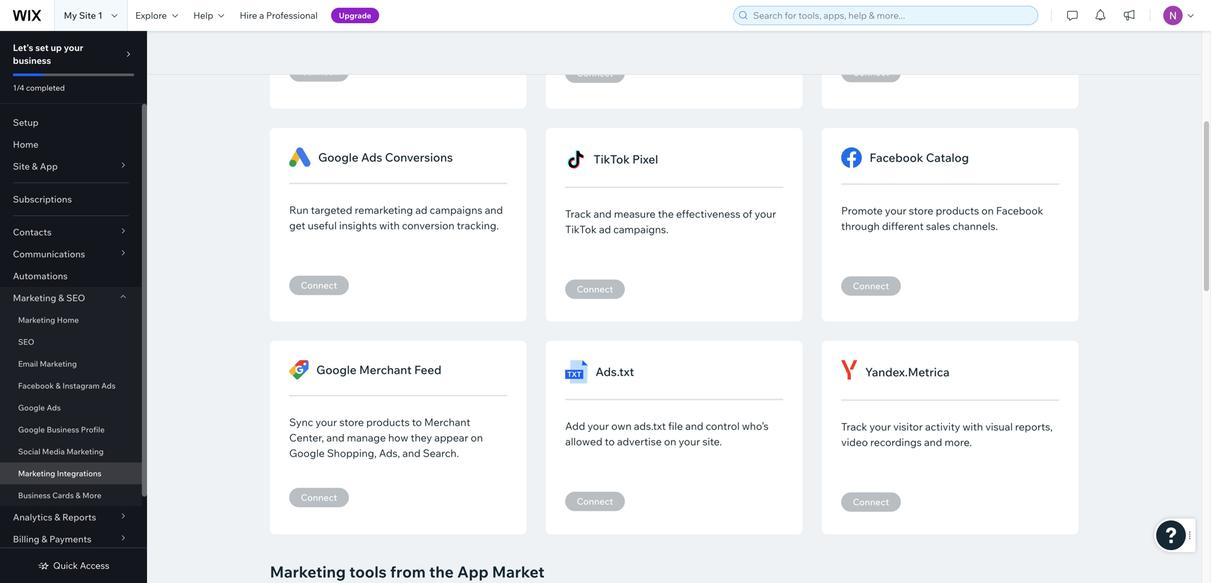 Task type: vqa. For each thing, say whether or not it's contained in the screenshot.
leftmost ENGAGEMENT
no



Task type: describe. For each thing, give the bounding box(es) containing it.
activity
[[926, 420, 961, 433]]

upgrade
[[339, 11, 372, 20]]

feed
[[415, 363, 442, 377]]

through
[[842, 220, 880, 233]]

different
[[883, 220, 924, 233]]

they
[[411, 431, 432, 444]]

business
[[13, 55, 51, 66]]

conversion
[[402, 219, 455, 232]]

recordings
[[871, 436, 922, 449]]

my site 1
[[64, 10, 103, 21]]

targeted
[[311, 204, 353, 217]]

manage
[[347, 431, 386, 444]]

billing & payments button
[[0, 529, 142, 550]]

track for yandex.metrica
[[842, 420, 868, 433]]

your up allowed
[[588, 420, 609, 433]]

marketing up 'integrations'
[[67, 447, 104, 457]]

contacts button
[[0, 221, 142, 243]]

campaigns
[[430, 204, 483, 217]]

google for google merchant feed
[[317, 363, 357, 377]]

shopping,
[[327, 447, 377, 460]]

sales
[[927, 220, 951, 233]]

facebook inside promote your store products on facebook through different sales channels.
[[997, 204, 1044, 217]]

your down file
[[679, 435, 701, 448]]

billing & payments
[[13, 534, 92, 545]]

setup link
[[0, 112, 142, 134]]

seo link
[[0, 331, 142, 353]]

reports,
[[1016, 420, 1054, 433]]

1/4 completed
[[13, 83, 65, 93]]

track for tiktok pixel
[[566, 207, 592, 220]]

hire a professional
[[240, 10, 318, 21]]

track and measure the effectiveness of your tiktok ad campaigns.
[[566, 207, 777, 236]]

email marketing link
[[0, 353, 142, 375]]

add your own ads.txt file and control who's allowed to advertise on your site.
[[566, 420, 769, 448]]

facebook catalog
[[870, 150, 970, 165]]

site & app button
[[0, 156, 142, 177]]

billing
[[13, 534, 39, 545]]

marketing for marketing home
[[18, 315, 55, 325]]

business cards & more link
[[0, 485, 142, 507]]

ads.txt
[[634, 420, 666, 433]]

the for effectiveness
[[658, 207, 674, 220]]

your inside track and measure the effectiveness of your tiktok ad campaigns.
[[755, 207, 777, 220]]

ads for google ads
[[47, 403, 61, 413]]

pixel
[[633, 152, 659, 167]]

get
[[289, 219, 306, 232]]

and down they
[[403, 447, 421, 460]]

1
[[98, 10, 103, 21]]

subscriptions
[[13, 194, 72, 205]]

upgrade button
[[331, 8, 379, 23]]

run
[[289, 204, 309, 217]]

quick
[[53, 560, 78, 571]]

your inside sync your store products to merchant center, and manage how they appear on google shopping, ads, and search.
[[316, 416, 337, 429]]

0 horizontal spatial merchant
[[359, 363, 412, 377]]

facebook & instagram ads
[[18, 381, 116, 391]]

products for catalog
[[936, 204, 980, 217]]

ads for google ads conversions
[[361, 150, 383, 165]]

analytics & reports
[[13, 512, 96, 523]]

professional
[[266, 10, 318, 21]]

subscriptions link
[[0, 188, 142, 210]]

store for google
[[340, 416, 364, 429]]

of
[[743, 207, 753, 220]]

measure
[[614, 207, 656, 220]]

and inside track and measure the effectiveness of your tiktok ad campaigns.
[[594, 207, 612, 220]]

on inside promote your store products on facebook through different sales channels.
[[982, 204, 995, 217]]

media
[[42, 447, 65, 457]]

google ads link
[[0, 397, 142, 419]]

with inside track your visitor activity with visual reports, video recordings and more.
[[963, 420, 984, 433]]

to inside add your own ads.txt file and control who's allowed to advertise on your site.
[[605, 435, 615, 448]]

catalog
[[927, 150, 970, 165]]

allowed
[[566, 435, 603, 448]]

advertise
[[617, 435, 662, 448]]

home link
[[0, 134, 142, 156]]

& for app
[[32, 161, 38, 172]]

set
[[35, 42, 49, 53]]

visitor
[[894, 420, 924, 433]]

ad inside run targeted remarketing ad campaigns and get useful insights with conversion tracking.
[[416, 204, 428, 217]]

email
[[18, 359, 38, 369]]

and inside add your own ads.txt file and control who's allowed to advertise on your site.
[[686, 420, 704, 433]]

communications
[[13, 248, 85, 260]]

your inside promote your store products on facebook through different sales channels.
[[886, 204, 907, 217]]

how
[[389, 431, 409, 444]]

& for reports
[[54, 512, 60, 523]]

tools
[[350, 562, 387, 582]]

on inside add your own ads.txt file and control who's allowed to advertise on your site.
[[665, 435, 677, 448]]

site inside popup button
[[13, 161, 30, 172]]

run targeted remarketing ad campaigns and get useful insights with conversion tracking.
[[289, 204, 503, 232]]

on inside sync your store products to merchant center, and manage how they appear on google shopping, ads, and search.
[[471, 431, 483, 444]]

file
[[669, 420, 683, 433]]

promote
[[842, 204, 883, 217]]

sidebar element
[[0, 31, 147, 583]]

remarketing
[[355, 204, 413, 217]]

hire
[[240, 10, 257, 21]]

facebook for facebook catalog
[[870, 150, 924, 165]]

effectiveness
[[677, 207, 741, 220]]

products for merchant
[[367, 416, 410, 429]]

reports
[[62, 512, 96, 523]]

1/4
[[13, 83, 24, 93]]

marketing integrations
[[18, 469, 101, 479]]

own
[[612, 420, 632, 433]]

marketing home
[[18, 315, 79, 325]]

app inside popup button
[[40, 161, 58, 172]]

marketing up 'facebook & instagram ads'
[[40, 359, 77, 369]]

ads.txt
[[596, 365, 635, 379]]

google inside sync your store products to merchant center, and manage how they appear on google shopping, ads, and search.
[[289, 447, 325, 460]]

& for instagram
[[56, 381, 61, 391]]



Task type: locate. For each thing, give the bounding box(es) containing it.
store for facebook
[[910, 204, 934, 217]]

& up subscriptions
[[32, 161, 38, 172]]

on up channels.
[[982, 204, 995, 217]]

0 vertical spatial merchant
[[359, 363, 412, 377]]

and down activity
[[925, 436, 943, 449]]

0 vertical spatial business
[[47, 425, 79, 435]]

track
[[566, 207, 592, 220], [842, 420, 868, 433]]

quick access button
[[38, 560, 109, 572]]

marketing & seo
[[13, 292, 85, 304]]

google business profile link
[[0, 419, 142, 441]]

automations link
[[0, 265, 142, 287]]

track your visitor activity with visual reports, video recordings and more.
[[842, 420, 1054, 449]]

google ads
[[18, 403, 61, 413]]

contacts
[[13, 227, 52, 238]]

facebook up google ads
[[18, 381, 54, 391]]

business cards & more
[[18, 491, 102, 500]]

ad up conversion
[[416, 204, 428, 217]]

0 horizontal spatial ads
[[47, 403, 61, 413]]

Search for tools, apps, help & more... field
[[750, 6, 1035, 25]]

hire a professional link
[[232, 0, 326, 31]]

search.
[[423, 447, 459, 460]]

1 horizontal spatial ads
[[101, 381, 116, 391]]

channels.
[[953, 220, 999, 233]]

sync
[[289, 416, 313, 429]]

access
[[80, 560, 109, 571]]

store up manage
[[340, 416, 364, 429]]

business up social media marketing
[[47, 425, 79, 435]]

google for google business profile
[[18, 425, 45, 435]]

ads inside google ads link
[[47, 403, 61, 413]]

merchant up the appear
[[425, 416, 471, 429]]

to inside sync your store products to merchant center, and manage how they appear on google shopping, ads, and search.
[[412, 416, 422, 429]]

marketing for marketing & seo
[[13, 292, 56, 304]]

google for google ads
[[18, 403, 45, 413]]

analytics
[[13, 512, 52, 523]]

0 vertical spatial ad
[[416, 204, 428, 217]]

social
[[18, 447, 40, 457]]

marketing down social at left bottom
[[18, 469, 55, 479]]

seo down automations link on the left of page
[[66, 292, 85, 304]]

0 horizontal spatial app
[[40, 161, 58, 172]]

tiktok inside track and measure the effectiveness of your tiktok ad campaigns.
[[566, 223, 597, 236]]

instagram
[[63, 381, 100, 391]]

sync your store products to merchant center, and manage how they appear on google shopping, ads, and search.
[[289, 416, 483, 460]]

ads up google business profile
[[47, 403, 61, 413]]

integrations
[[57, 469, 101, 479]]

marketing home link
[[0, 309, 142, 331]]

and inside run targeted remarketing ad campaigns and get useful insights with conversion tracking.
[[485, 204, 503, 217]]

1 horizontal spatial store
[[910, 204, 934, 217]]

seo up email
[[18, 337, 34, 347]]

store inside sync your store products to merchant center, and manage how they appear on google shopping, ads, and search.
[[340, 416, 364, 429]]

control
[[706, 420, 740, 433]]

let's
[[13, 42, 33, 53]]

0 horizontal spatial on
[[471, 431, 483, 444]]

facebook left the catalog
[[870, 150, 924, 165]]

& left "more"
[[76, 491, 81, 500]]

merchant inside sync your store products to merchant center, and manage how they appear on google shopping, ads, and search.
[[425, 416, 471, 429]]

and right file
[[686, 420, 704, 433]]

with up 'more.'
[[963, 420, 984, 433]]

0 horizontal spatial products
[[367, 416, 410, 429]]

2 vertical spatial ads
[[47, 403, 61, 413]]

tiktok pixel
[[594, 152, 659, 167]]

1 horizontal spatial products
[[936, 204, 980, 217]]

track up the video
[[842, 420, 868, 433]]

business inside google business profile link
[[47, 425, 79, 435]]

your inside let's set up your business
[[64, 42, 83, 53]]

and left measure
[[594, 207, 612, 220]]

tiktok left campaigns.
[[566, 223, 597, 236]]

marketing tools from the app market
[[270, 562, 545, 582]]

0 vertical spatial ads
[[361, 150, 383, 165]]

the for app
[[430, 562, 454, 582]]

google merchant feed
[[317, 363, 442, 377]]

on down file
[[665, 435, 677, 448]]

site up subscriptions
[[13, 161, 30, 172]]

seo inside dropdown button
[[66, 292, 85, 304]]

1 vertical spatial merchant
[[425, 416, 471, 429]]

products inside sync your store products to merchant center, and manage how they appear on google shopping, ads, and search.
[[367, 416, 410, 429]]

1 vertical spatial seo
[[18, 337, 34, 347]]

store
[[910, 204, 934, 217], [340, 416, 364, 429]]

to down own
[[605, 435, 615, 448]]

& down automations link on the left of page
[[58, 292, 64, 304]]

app left market
[[458, 562, 489, 582]]

the inside track and measure the effectiveness of your tiktok ad campaigns.
[[658, 207, 674, 220]]

1 vertical spatial facebook
[[997, 204, 1044, 217]]

ads left conversions on the top of page
[[361, 150, 383, 165]]

2 horizontal spatial facebook
[[997, 204, 1044, 217]]

your up center,
[[316, 416, 337, 429]]

& for seo
[[58, 292, 64, 304]]

social media marketing
[[18, 447, 104, 457]]

1 vertical spatial tiktok
[[566, 223, 597, 236]]

app
[[40, 161, 58, 172], [458, 562, 489, 582]]

2 horizontal spatial ads
[[361, 150, 383, 165]]

ads right instagram
[[101, 381, 116, 391]]

setup
[[13, 117, 39, 128]]

track inside track and measure the effectiveness of your tiktok ad campaigns.
[[566, 207, 592, 220]]

0 horizontal spatial the
[[430, 562, 454, 582]]

products
[[936, 204, 980, 217], [367, 416, 410, 429]]

0 vertical spatial store
[[910, 204, 934, 217]]

& right billing
[[41, 534, 47, 545]]

up
[[51, 42, 62, 53]]

quick access
[[53, 560, 109, 571]]

facebook for facebook & instagram ads
[[18, 381, 54, 391]]

0 horizontal spatial store
[[340, 416, 364, 429]]

the right the from
[[430, 562, 454, 582]]

on right the appear
[[471, 431, 483, 444]]

& inside popup button
[[32, 161, 38, 172]]

track inside track your visitor activity with visual reports, video recordings and more.
[[842, 420, 868, 433]]

1 horizontal spatial track
[[842, 420, 868, 433]]

ads
[[361, 150, 383, 165], [101, 381, 116, 391], [47, 403, 61, 413]]

1 horizontal spatial facebook
[[870, 150, 924, 165]]

visual
[[986, 420, 1014, 433]]

2 horizontal spatial on
[[982, 204, 995, 217]]

0 vertical spatial products
[[936, 204, 980, 217]]

1 vertical spatial app
[[458, 562, 489, 582]]

1 vertical spatial site
[[13, 161, 30, 172]]

with down remarketing
[[380, 219, 400, 232]]

marketing left the tools
[[270, 562, 346, 582]]

useful
[[308, 219, 337, 232]]

your inside track your visitor activity with visual reports, video recordings and more.
[[870, 420, 892, 433]]

google ads conversions
[[318, 150, 453, 165]]

help button
[[186, 0, 232, 31]]

and up tracking.
[[485, 204, 503, 217]]

track left measure
[[566, 207, 592, 220]]

& inside "popup button"
[[41, 534, 47, 545]]

1 vertical spatial track
[[842, 420, 868, 433]]

0 horizontal spatial to
[[412, 416, 422, 429]]

communications button
[[0, 243, 142, 265]]

0 vertical spatial facebook
[[870, 150, 924, 165]]

tiktok left pixel
[[594, 152, 630, 167]]

0 horizontal spatial with
[[380, 219, 400, 232]]

conversions
[[385, 150, 453, 165]]

0 horizontal spatial home
[[13, 139, 39, 150]]

1 horizontal spatial with
[[963, 420, 984, 433]]

automations
[[13, 270, 68, 282]]

marketing down automations at the left top of the page
[[13, 292, 56, 304]]

1 vertical spatial store
[[340, 416, 364, 429]]

with
[[380, 219, 400, 232], [963, 420, 984, 433]]

yandex.metrica
[[866, 365, 950, 379]]

1 vertical spatial ads
[[101, 381, 116, 391]]

& left instagram
[[56, 381, 61, 391]]

ad left campaigns.
[[599, 223, 612, 236]]

home down marketing & seo dropdown button at left
[[57, 315, 79, 325]]

1 vertical spatial products
[[367, 416, 410, 429]]

video
[[842, 436, 869, 449]]

email marketing
[[18, 359, 77, 369]]

to
[[412, 416, 422, 429], [605, 435, 615, 448]]

0 vertical spatial home
[[13, 139, 39, 150]]

home down setup
[[13, 139, 39, 150]]

cards
[[52, 491, 74, 500]]

1 horizontal spatial site
[[79, 10, 96, 21]]

products inside promote your store products on facebook through different sales channels.
[[936, 204, 980, 217]]

home inside marketing home link
[[57, 315, 79, 325]]

0 vertical spatial track
[[566, 207, 592, 220]]

and inside track your visitor activity with visual reports, video recordings and more.
[[925, 436, 943, 449]]

appear
[[435, 431, 469, 444]]

1 vertical spatial home
[[57, 315, 79, 325]]

1 vertical spatial with
[[963, 420, 984, 433]]

from
[[390, 562, 426, 582]]

1 horizontal spatial to
[[605, 435, 615, 448]]

ads inside facebook & instagram ads link
[[101, 381, 116, 391]]

1 horizontal spatial home
[[57, 315, 79, 325]]

business inside 'business cards & more' link
[[18, 491, 51, 500]]

your right up
[[64, 42, 83, 53]]

your up the 'recordings'
[[870, 420, 892, 433]]

marketing for marketing tools from the app market
[[270, 562, 346, 582]]

0 vertical spatial tiktok
[[594, 152, 630, 167]]

business up analytics
[[18, 491, 51, 500]]

facebook inside the sidebar element
[[18, 381, 54, 391]]

site & app
[[13, 161, 58, 172]]

1 horizontal spatial merchant
[[425, 416, 471, 429]]

the up campaigns.
[[658, 207, 674, 220]]

add
[[566, 420, 586, 433]]

0 horizontal spatial ad
[[416, 204, 428, 217]]

marketing down marketing & seo
[[18, 315, 55, 325]]

0 vertical spatial to
[[412, 416, 422, 429]]

your right of
[[755, 207, 777, 220]]

0 horizontal spatial track
[[566, 207, 592, 220]]

marketing integrations link
[[0, 463, 142, 485]]

more.
[[945, 436, 973, 449]]

and up shopping,
[[327, 431, 345, 444]]

and
[[485, 204, 503, 217], [594, 207, 612, 220], [686, 420, 704, 433], [327, 431, 345, 444], [925, 436, 943, 449], [403, 447, 421, 460]]

who's
[[743, 420, 769, 433]]

1 vertical spatial to
[[605, 435, 615, 448]]

1 horizontal spatial ad
[[599, 223, 612, 236]]

site.
[[703, 435, 723, 448]]

1 horizontal spatial seo
[[66, 292, 85, 304]]

products up channels.
[[936, 204, 980, 217]]

& for payments
[[41, 534, 47, 545]]

home
[[13, 139, 39, 150], [57, 315, 79, 325]]

on
[[982, 204, 995, 217], [471, 431, 483, 444], [665, 435, 677, 448]]

google for google ads conversions
[[318, 150, 359, 165]]

1 vertical spatial business
[[18, 491, 51, 500]]

store up sales
[[910, 204, 934, 217]]

1 horizontal spatial app
[[458, 562, 489, 582]]

merchant left feed
[[359, 363, 412, 377]]

campaigns.
[[614, 223, 669, 236]]

1 horizontal spatial on
[[665, 435, 677, 448]]

a
[[259, 10, 264, 21]]

0 vertical spatial app
[[40, 161, 58, 172]]

products up how
[[367, 416, 410, 429]]

with inside run targeted remarketing ad campaigns and get useful insights with conversion tracking.
[[380, 219, 400, 232]]

store inside promote your store products on facebook through different sales channels.
[[910, 204, 934, 217]]

google business profile
[[18, 425, 105, 435]]

1 vertical spatial ad
[[599, 223, 612, 236]]

0 vertical spatial site
[[79, 10, 96, 21]]

facebook up channels.
[[997, 204, 1044, 217]]

ad
[[416, 204, 428, 217], [599, 223, 612, 236]]

more
[[82, 491, 102, 500]]

& down business cards & more
[[54, 512, 60, 523]]

facebook
[[870, 150, 924, 165], [997, 204, 1044, 217], [18, 381, 54, 391]]

to up they
[[412, 416, 422, 429]]

0 vertical spatial seo
[[66, 292, 85, 304]]

your up "different"
[[886, 204, 907, 217]]

0 horizontal spatial site
[[13, 161, 30, 172]]

help
[[194, 10, 213, 21]]

marketing for marketing integrations
[[18, 469, 55, 479]]

0 vertical spatial the
[[658, 207, 674, 220]]

tracking.
[[457, 219, 499, 232]]

0 horizontal spatial facebook
[[18, 381, 54, 391]]

app down home link on the left
[[40, 161, 58, 172]]

profile
[[81, 425, 105, 435]]

seo
[[66, 292, 85, 304], [18, 337, 34, 347]]

ad inside track and measure the effectiveness of your tiktok ad campaigns.
[[599, 223, 612, 236]]

0 vertical spatial with
[[380, 219, 400, 232]]

home inside home link
[[13, 139, 39, 150]]

1 horizontal spatial the
[[658, 207, 674, 220]]

2 vertical spatial facebook
[[18, 381, 54, 391]]

site left 1
[[79, 10, 96, 21]]

business
[[47, 425, 79, 435], [18, 491, 51, 500]]

1 vertical spatial the
[[430, 562, 454, 582]]

0 horizontal spatial seo
[[18, 337, 34, 347]]

marketing inside dropdown button
[[13, 292, 56, 304]]



